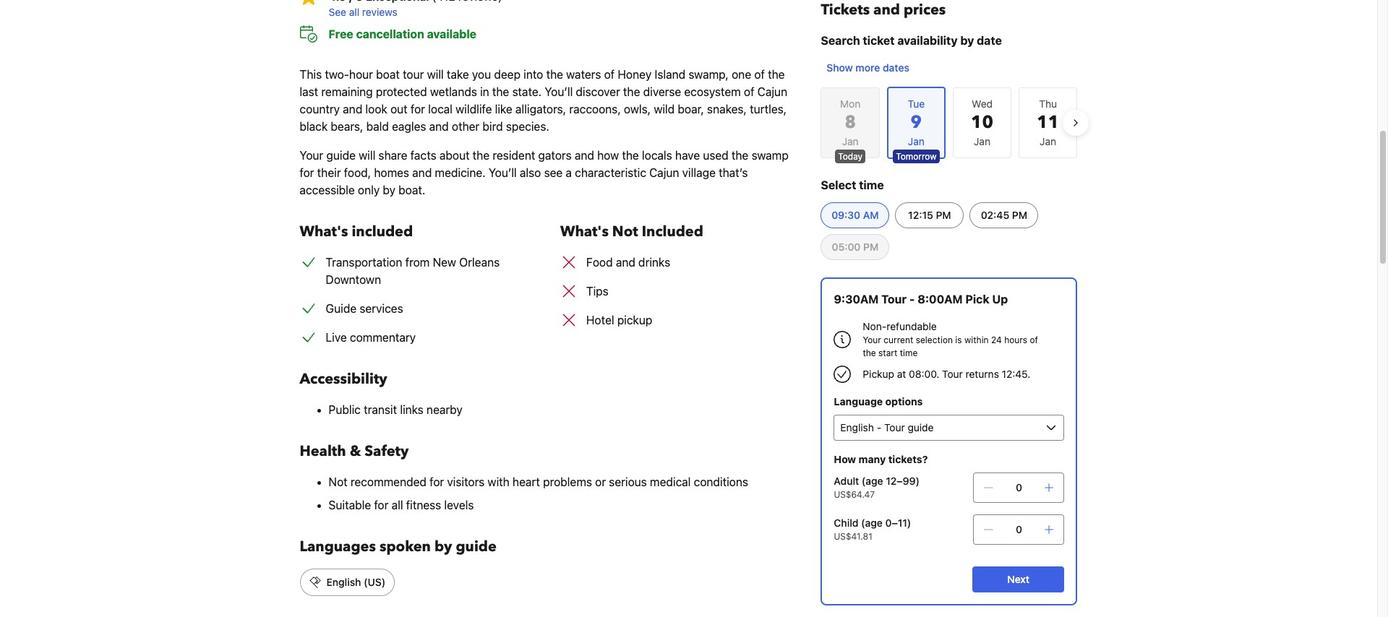 Task type: vqa. For each thing, say whether or not it's contained in the screenshot.
themed
no



Task type: locate. For each thing, give the bounding box(es) containing it.
jan for 10
[[974, 135, 991, 148]]

the right the one
[[768, 68, 785, 81]]

0 horizontal spatial what's
[[300, 222, 348, 242]]

within
[[965, 335, 989, 346]]

thu
[[1039, 98, 1057, 110]]

0 vertical spatial (age
[[862, 475, 883, 487]]

will up the food,
[[359, 149, 376, 162]]

your guide will share facts about the resident gators and how the locals have used the swamp for their food, homes and medicine. you'll also see a characteristic cajun village that's accessible only by boat.
[[300, 149, 789, 197]]

1 horizontal spatial tour
[[942, 368, 963, 380]]

state.
[[512, 85, 542, 98]]

(us)
[[364, 576, 386, 589]]

your down non-
[[863, 335, 881, 346]]

1 horizontal spatial what's
[[560, 222, 609, 242]]

levels
[[444, 499, 474, 512]]

1 vertical spatial tour
[[942, 368, 963, 380]]

adult
[[834, 475, 859, 487]]

0 horizontal spatial all
[[349, 6, 359, 18]]

start
[[879, 348, 898, 359]]

also
[[520, 166, 541, 179]]

2 0 from the top
[[1016, 524, 1022, 536]]

0 vertical spatial time
[[859, 179, 884, 192]]

1 vertical spatial 0
[[1016, 524, 1022, 536]]

pickup
[[863, 368, 895, 380]]

pm for 12:15 pm
[[936, 209, 951, 221]]

share
[[379, 149, 408, 162]]

will inside this two-hour boat tour will take you deep into the waters of honey island swamp, one of the last remaining protected wetlands in the state. you'll discover the diverse ecosystem of cajun country and look out for local wildlife like alligators, raccoons, owls, wild boar, snakes, turtles, black bears, bald eagles and other bird species.
[[427, 68, 444, 81]]

all right 'see'
[[349, 6, 359, 18]]

12:15 pm
[[908, 209, 951, 221]]

(age down many
[[862, 475, 883, 487]]

local
[[428, 103, 453, 116]]

wildlife
[[456, 103, 492, 116]]

what's up food
[[560, 222, 609, 242]]

0 vertical spatial by
[[961, 34, 974, 47]]

all down recommended
[[392, 499, 403, 512]]

medicine.
[[435, 166, 486, 179]]

resident
[[493, 149, 535, 162]]

pm right 05:00
[[863, 241, 879, 253]]

tour
[[403, 68, 424, 81]]

and left how
[[575, 149, 594, 162]]

1 jan from the left
[[842, 135, 859, 148]]

08:00.
[[909, 368, 940, 380]]

food
[[586, 256, 613, 269]]

(age up us$41.81
[[861, 517, 883, 529]]

1 vertical spatial all
[[392, 499, 403, 512]]

jan down 10
[[974, 135, 991, 148]]

1 vertical spatial by
[[383, 184, 396, 197]]

1 horizontal spatial time
[[900, 348, 918, 359]]

jan down the 11
[[1040, 135, 1057, 148]]

1 vertical spatial you'll
[[489, 166, 517, 179]]

visitors
[[447, 476, 485, 489]]

8
[[845, 111, 856, 135]]

(age inside adult (age 12–99) us$64.47
[[862, 475, 883, 487]]

child
[[834, 517, 859, 529]]

0 horizontal spatial by
[[383, 184, 396, 197]]

05:00 pm
[[832, 241, 879, 253]]

spoken
[[380, 537, 431, 557]]

nearby
[[427, 404, 463, 417]]

1 horizontal spatial by
[[435, 537, 452, 557]]

1 horizontal spatial your
[[863, 335, 881, 346]]

pm right 12:15
[[936, 209, 951, 221]]

date
[[977, 34, 1002, 47]]

time down current
[[900, 348, 918, 359]]

2 horizontal spatial jan
[[1040, 135, 1057, 148]]

0 horizontal spatial will
[[359, 149, 376, 162]]

services
[[360, 302, 403, 315]]

you'll up alligators,
[[545, 85, 573, 98]]

drinks
[[639, 256, 670, 269]]

hours
[[1005, 335, 1028, 346]]

0 vertical spatial not
[[612, 222, 638, 242]]

refundable
[[887, 320, 937, 333]]

0 vertical spatial tour
[[882, 293, 907, 306]]

0 vertical spatial your
[[300, 149, 323, 162]]

honey
[[618, 68, 652, 81]]

0 horizontal spatial cajun
[[649, 166, 679, 179]]

alligators,
[[516, 103, 566, 116]]

0 horizontal spatial not
[[329, 476, 348, 489]]

the up that's
[[732, 149, 749, 162]]

2 vertical spatial by
[[435, 537, 452, 557]]

how many tickets?
[[834, 453, 928, 466]]

snakes,
[[707, 103, 747, 116]]

jan inside 'thu 11 jan'
[[1040, 135, 1057, 148]]

see all reviews
[[329, 6, 398, 18]]

(age inside child (age 0–11) us$41.81
[[861, 517, 883, 529]]

all inside see all reviews button
[[349, 6, 359, 18]]

other
[[452, 120, 480, 133]]

and
[[874, 0, 900, 20], [343, 103, 363, 116], [429, 120, 449, 133], [575, 149, 594, 162], [412, 166, 432, 179], [616, 256, 636, 269]]

0 horizontal spatial your
[[300, 149, 323, 162]]

1 vertical spatial time
[[900, 348, 918, 359]]

0 vertical spatial guide
[[326, 149, 356, 162]]

2 what's from the left
[[560, 222, 609, 242]]

0
[[1016, 482, 1022, 494], [1016, 524, 1022, 536]]

tour left -
[[882, 293, 907, 306]]

0 vertical spatial you'll
[[545, 85, 573, 98]]

tour
[[882, 293, 907, 306], [942, 368, 963, 380]]

0 horizontal spatial guide
[[326, 149, 356, 162]]

your up their
[[300, 149, 323, 162]]

1 (age from the top
[[862, 475, 883, 487]]

the left start
[[863, 348, 876, 359]]

by right "spoken"
[[435, 537, 452, 557]]

0 vertical spatial will
[[427, 68, 444, 81]]

12:45.
[[1002, 368, 1031, 380]]

region
[[809, 81, 1089, 165]]

their
[[317, 166, 341, 179]]

what's down accessible
[[300, 222, 348, 242]]

cajun
[[758, 85, 788, 98], [649, 166, 679, 179]]

transit
[[364, 404, 397, 417]]

you'll inside the your guide will share facts about the resident gators and how the locals have used the swamp for their food, homes and medicine. you'll also see a characteristic cajun village that's accessible only by boat.
[[489, 166, 517, 179]]

for
[[411, 103, 425, 116], [300, 166, 314, 179], [430, 476, 444, 489], [374, 499, 389, 512]]

by down homes
[[383, 184, 396, 197]]

3 jan from the left
[[1040, 135, 1057, 148]]

swamp
[[752, 149, 789, 162]]

1 vertical spatial guide
[[456, 537, 497, 557]]

take
[[447, 68, 469, 81]]

the right how
[[622, 149, 639, 162]]

2 horizontal spatial pm
[[1012, 209, 1028, 221]]

will right tour
[[427, 68, 444, 81]]

1 horizontal spatial you'll
[[545, 85, 573, 98]]

0 horizontal spatial jan
[[842, 135, 859, 148]]

jan inside wed 10 jan
[[974, 135, 991, 148]]

1 horizontal spatial guide
[[456, 537, 497, 557]]

1 vertical spatial cajun
[[649, 166, 679, 179]]

time up am
[[859, 179, 884, 192]]

guide down levels
[[456, 537, 497, 557]]

returns
[[966, 368, 999, 380]]

guide up their
[[326, 149, 356, 162]]

time
[[859, 179, 884, 192], [900, 348, 918, 359]]

the right in
[[492, 85, 509, 98]]

jan up today
[[842, 135, 859, 148]]

medical
[[650, 476, 691, 489]]

1 vertical spatial (age
[[861, 517, 883, 529]]

look
[[366, 103, 388, 116]]

0 vertical spatial cajun
[[758, 85, 788, 98]]

for down recommended
[[374, 499, 389, 512]]

1 horizontal spatial will
[[427, 68, 444, 81]]

cajun inside the your guide will share facts about the resident gators and how the locals have used the swamp for their food, homes and medicine. you'll also see a characteristic cajun village that's accessible only by boat.
[[649, 166, 679, 179]]

the right about
[[473, 149, 490, 162]]

of right hours
[[1030, 335, 1038, 346]]

not up food and drinks
[[612, 222, 638, 242]]

(age for 12–99)
[[862, 475, 883, 487]]

0 horizontal spatial time
[[859, 179, 884, 192]]

you'll inside this two-hour boat tour will take you deep into the waters of honey island swamp, one of the last remaining protected wetlands in the state. you'll discover the diverse ecosystem of cajun country and look out for local wildlife like alligators, raccoons, owls, wild boar, snakes, turtles, black bears, bald eagles and other bird species.
[[545, 85, 573, 98]]

reviews
[[362, 6, 398, 18]]

pm right 02:45
[[1012, 209, 1028, 221]]

your
[[300, 149, 323, 162], [863, 335, 881, 346]]

how
[[834, 453, 856, 466]]

2 jan from the left
[[974, 135, 991, 148]]

by left date
[[961, 34, 974, 47]]

english
[[326, 576, 361, 589]]

0 horizontal spatial pm
[[863, 241, 879, 253]]

show more dates
[[827, 61, 910, 74]]

only
[[358, 184, 380, 197]]

1 vertical spatial your
[[863, 335, 881, 346]]

by
[[961, 34, 974, 47], [383, 184, 396, 197], [435, 537, 452, 557]]

of
[[604, 68, 615, 81], [754, 68, 765, 81], [744, 85, 755, 98], [1030, 335, 1038, 346]]

available
[[427, 27, 477, 40]]

cajun down locals
[[649, 166, 679, 179]]

many
[[859, 453, 886, 466]]

accessible
[[300, 184, 355, 197]]

owls,
[[624, 103, 651, 116]]

0 vertical spatial 0
[[1016, 482, 1022, 494]]

1 horizontal spatial pm
[[936, 209, 951, 221]]

1 horizontal spatial cajun
[[758, 85, 788, 98]]

you'll down resident
[[489, 166, 517, 179]]

availability
[[898, 34, 958, 47]]

accessibility
[[300, 370, 387, 389]]

tour right 08:00.
[[942, 368, 963, 380]]

deep
[[494, 68, 521, 81]]

1 what's from the left
[[300, 222, 348, 242]]

you'll
[[545, 85, 573, 98], [489, 166, 517, 179]]

1 horizontal spatial jan
[[974, 135, 991, 148]]

island
[[655, 68, 686, 81]]

show more dates button
[[821, 55, 915, 81]]

for inside the your guide will share facts about the resident gators and how the locals have used the swamp for their food, homes and medicine. you'll also see a characteristic cajun village that's accessible only by boat.
[[300, 166, 314, 179]]

turtles,
[[750, 103, 787, 116]]

black
[[300, 120, 328, 133]]

jan inside mon 8 jan today
[[842, 135, 859, 148]]

search
[[821, 34, 860, 47]]

your inside non-refundable your current selection is within 24 hours of the start time
[[863, 335, 881, 346]]

region containing 8
[[809, 81, 1089, 165]]

cajun up turtles,
[[758, 85, 788, 98]]

recommended
[[351, 476, 427, 489]]

not up 'suitable'
[[329, 476, 348, 489]]

2 (age from the top
[[861, 517, 883, 529]]

included
[[642, 222, 704, 242]]

1 0 from the top
[[1016, 482, 1022, 494]]

for right out
[[411, 103, 425, 116]]

food and drinks
[[586, 256, 670, 269]]

1 vertical spatial will
[[359, 149, 376, 162]]

0 vertical spatial all
[[349, 6, 359, 18]]

for left their
[[300, 166, 314, 179]]

not
[[612, 222, 638, 242], [329, 476, 348, 489]]

0 horizontal spatial you'll
[[489, 166, 517, 179]]

for up fitness
[[430, 476, 444, 489]]



Task type: describe. For each thing, give the bounding box(es) containing it.
for inside this two-hour boat tour will take you deep into the waters of honey island swamp, one of the last remaining protected wetlands in the state. you'll discover the diverse ecosystem of cajun country and look out for local wildlife like alligators, raccoons, owls, wild boar, snakes, turtles, black bears, bald eagles and other bird species.
[[411, 103, 425, 116]]

09:30 am
[[832, 209, 879, 221]]

pickup at 08:00. tour returns 12:45.
[[863, 368, 1031, 380]]

commentary
[[350, 331, 416, 344]]

see all reviews button
[[329, 5, 798, 20]]

links
[[400, 404, 424, 417]]

1 vertical spatial not
[[329, 476, 348, 489]]

guide
[[326, 302, 357, 315]]

9:30am
[[834, 293, 879, 306]]

of up discover
[[604, 68, 615, 81]]

(age for 0–11)
[[861, 517, 883, 529]]

safety
[[365, 442, 409, 461]]

bald
[[366, 120, 389, 133]]

raccoons,
[[569, 103, 621, 116]]

and down facts
[[412, 166, 432, 179]]

the down honey
[[623, 85, 640, 98]]

with
[[488, 476, 510, 489]]

health & safety
[[300, 442, 409, 461]]

0 horizontal spatial tour
[[882, 293, 907, 306]]

&
[[350, 442, 361, 461]]

and down remaining
[[343, 103, 363, 116]]

9:30am tour - 8:00am pick up
[[834, 293, 1008, 306]]

transportation
[[326, 256, 402, 269]]

facts
[[411, 149, 437, 162]]

transportation from new orleans downtown
[[326, 256, 500, 286]]

24
[[991, 335, 1002, 346]]

not recommended for visitors with heart problems or serious medical conditions
[[329, 476, 748, 489]]

today
[[838, 151, 863, 162]]

used
[[703, 149, 729, 162]]

pm for 02:45 pm
[[1012, 209, 1028, 221]]

guide services
[[326, 302, 403, 315]]

protected
[[376, 85, 427, 98]]

last
[[300, 85, 318, 98]]

what's for what's included
[[300, 222, 348, 242]]

dates
[[883, 61, 910, 74]]

next
[[1008, 573, 1030, 586]]

wed 10 jan
[[971, 98, 994, 148]]

public transit links nearby
[[329, 404, 463, 417]]

of down the one
[[744, 85, 755, 98]]

by inside the your guide will share facts about the resident gators and how the locals have used the swamp for their food, homes and medicine. you'll also see a characteristic cajun village that's accessible only by boat.
[[383, 184, 396, 197]]

1 horizontal spatial not
[[612, 222, 638, 242]]

the right into
[[546, 68, 563, 81]]

discover
[[576, 85, 620, 98]]

eagles
[[392, 120, 426, 133]]

of right the one
[[754, 68, 765, 81]]

wed
[[972, 98, 993, 110]]

locals
[[642, 149, 672, 162]]

-
[[910, 293, 915, 306]]

ecosystem
[[684, 85, 741, 98]]

suitable
[[329, 499, 371, 512]]

downtown
[[326, 273, 381, 286]]

heart
[[513, 476, 540, 489]]

and down local
[[429, 120, 449, 133]]

new
[[433, 256, 456, 269]]

or
[[595, 476, 606, 489]]

boat
[[376, 68, 400, 81]]

like
[[495, 103, 513, 116]]

pm for 05:00 pm
[[863, 241, 879, 253]]

tickets
[[821, 0, 870, 20]]

your inside the your guide will share facts about the resident gators and how the locals have used the swamp for their food, homes and medicine. you'll also see a characteristic cajun village that's accessible only by boat.
[[300, 149, 323, 162]]

us$41.81
[[834, 531, 873, 542]]

selection
[[916, 335, 953, 346]]

the inside non-refundable your current selection is within 24 hours of the start time
[[863, 348, 876, 359]]

options
[[885, 396, 923, 408]]

jan for 8
[[842, 135, 859, 148]]

into
[[524, 68, 543, 81]]

more
[[856, 61, 880, 74]]

pickup
[[617, 314, 653, 327]]

guide inside the your guide will share facts about the resident gators and how the locals have used the swamp for their food, homes and medicine. you'll also see a characteristic cajun village that's accessible only by boat.
[[326, 149, 356, 162]]

out
[[391, 103, 408, 116]]

included
[[352, 222, 413, 242]]

see
[[544, 166, 563, 179]]

2 horizontal spatial by
[[961, 34, 974, 47]]

wetlands
[[430, 85, 477, 98]]

11
[[1037, 111, 1059, 135]]

09:30
[[832, 209, 861, 221]]

and right food
[[616, 256, 636, 269]]

language options
[[834, 396, 923, 408]]

non-refundable your current selection is within 24 hours of the start time
[[863, 320, 1038, 359]]

hotel
[[586, 314, 614, 327]]

cancellation
[[356, 27, 424, 40]]

1 horizontal spatial all
[[392, 499, 403, 512]]

current
[[884, 335, 914, 346]]

jan for 11
[[1040, 135, 1057, 148]]

have
[[675, 149, 700, 162]]

search ticket availability by date
[[821, 34, 1002, 47]]

what's for what's not included
[[560, 222, 609, 242]]

0 for adult (age 12–99)
[[1016, 482, 1022, 494]]

free cancellation available
[[329, 27, 477, 40]]

see
[[329, 6, 346, 18]]

of inside non-refundable your current selection is within 24 hours of the start time
[[1030, 335, 1038, 346]]

time inside non-refundable your current selection is within 24 hours of the start time
[[900, 348, 918, 359]]

characteristic
[[575, 166, 646, 179]]

fitness
[[406, 499, 441, 512]]

02:45
[[981, 209, 1010, 221]]

select
[[821, 179, 856, 192]]

languages
[[300, 537, 376, 557]]

this two-hour boat tour will take you deep into the waters of honey island swamp, one of the last remaining protected wetlands in the state. you'll discover the diverse ecosystem of cajun country and look out for local wildlife like alligators, raccoons, owls, wild boar, snakes, turtles, black bears, bald eagles and other bird species.
[[300, 68, 788, 133]]

country
[[300, 103, 340, 116]]

live commentary
[[326, 331, 416, 344]]

hotel pickup
[[586, 314, 653, 327]]

child (age 0–11) us$41.81
[[834, 517, 911, 542]]

cajun inside this two-hour boat tour will take you deep into the waters of honey island swamp, one of the last remaining protected wetlands in the state. you'll discover the diverse ecosystem of cajun country and look out for local wildlife like alligators, raccoons, owls, wild boar, snakes, turtles, black bears, bald eagles and other bird species.
[[758, 85, 788, 98]]

will inside the your guide will share facts about the resident gators and how the locals have used the swamp for their food, homes and medicine. you'll also see a characteristic cajun village that's accessible only by boat.
[[359, 149, 376, 162]]

conditions
[[694, 476, 748, 489]]

0 for child (age 0–11)
[[1016, 524, 1022, 536]]

and up 'ticket'
[[874, 0, 900, 20]]

non-
[[863, 320, 887, 333]]

remaining
[[321, 85, 373, 98]]



